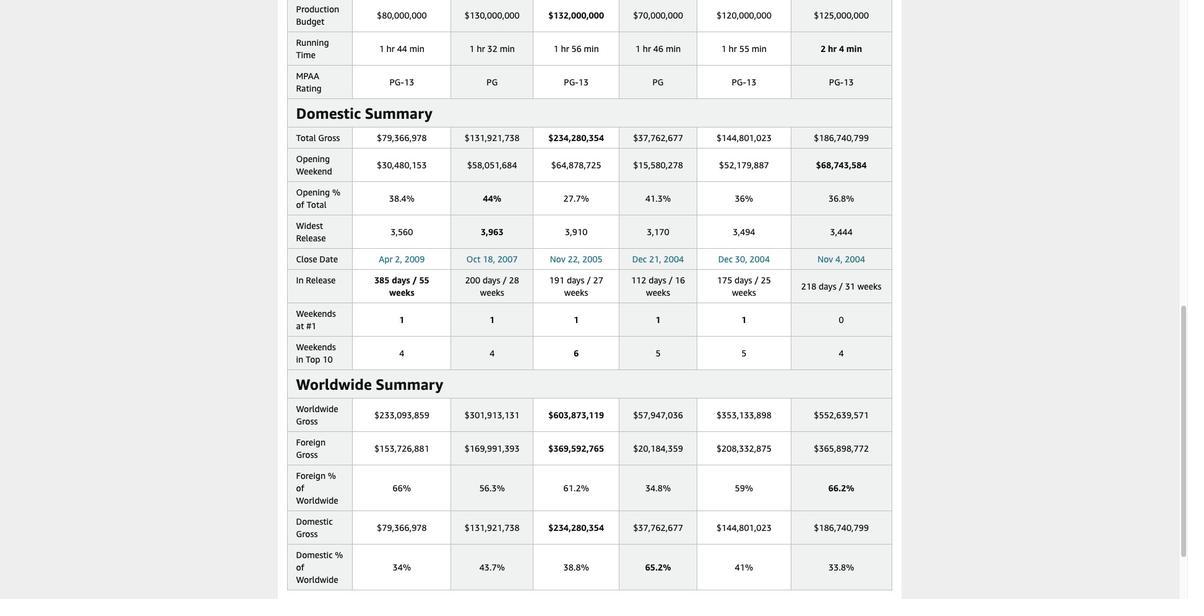 Task type: describe. For each thing, give the bounding box(es) containing it.
36%
[[735, 193, 753, 204]]

2004 for dec 21, 2004
[[664, 254, 684, 264]]

0 vertical spatial total
[[296, 132, 316, 143]]

1 down 175 days / 25 weeks
[[742, 314, 747, 325]]

dec 21, 2004 link
[[632, 254, 684, 264]]

6
[[574, 348, 579, 358]]

domestic for domestic gross
[[296, 516, 333, 527]]

weeks for 27
[[564, 287, 588, 298]]

$70,000,000
[[633, 10, 683, 20]]

$186,740,799 for domestic gross
[[814, 522, 869, 533]]

$57,947,036
[[633, 410, 683, 420]]

production
[[296, 4, 339, 14]]

3,910
[[565, 227, 588, 237]]

$234,280,354 for domestic gross
[[548, 522, 604, 533]]

66%
[[393, 483, 411, 493]]

34%
[[393, 562, 411, 572]]

1 pg-13 from the left
[[389, 77, 414, 87]]

$131,921,738 for domestic gross
[[465, 522, 520, 533]]

domestic summary
[[296, 105, 432, 122]]

/ for 31
[[839, 281, 843, 291]]

55 inside 385 days / 55 weeks
[[419, 275, 429, 285]]

widest release
[[296, 220, 326, 243]]

$80,000,000
[[377, 10, 427, 20]]

31
[[845, 281, 855, 291]]

domestic for domestic % of worldwide
[[296, 550, 333, 560]]

1 left 56
[[554, 43, 559, 54]]

gross for domestic gross
[[296, 529, 318, 539]]

date
[[319, 254, 338, 264]]

dec 30, 2004 link
[[718, 254, 770, 264]]

1 up 6
[[574, 314, 579, 325]]

foreign % of worldwide
[[296, 470, 338, 506]]

112 days / 16 weeks
[[631, 275, 685, 298]]

oct
[[467, 254, 481, 264]]

1 hr 55 min
[[721, 43, 767, 54]]

worldwide summary
[[296, 376, 443, 393]]

total gross
[[296, 132, 340, 143]]

domestic % of worldwide
[[296, 550, 343, 585]]

weeks for 16
[[646, 287, 670, 298]]

$153,726,881
[[374, 443, 429, 454]]

min for 1 hr 46 min
[[666, 43, 681, 54]]

$365,898,772
[[814, 443, 869, 454]]

nov 22, 2005 link
[[550, 254, 603, 264]]

$353,133,898
[[717, 410, 772, 420]]

worldwide gross
[[296, 403, 338, 426]]

1 13 from the left
[[404, 77, 414, 87]]

top
[[306, 354, 320, 365]]

1 left 44
[[379, 43, 384, 54]]

218
[[801, 281, 817, 291]]

opening for opening weekend
[[296, 153, 330, 164]]

16
[[675, 275, 685, 285]]

41%
[[735, 562, 753, 572]]

44
[[397, 43, 407, 54]]

1 hr 32 min
[[469, 43, 515, 54]]

summary for domestic summary
[[365, 105, 432, 122]]

10
[[323, 354, 333, 365]]

total inside 'opening % of total'
[[307, 199, 327, 210]]

foreign for gross
[[296, 437, 326, 447]]

$301,913,131
[[465, 410, 520, 420]]

27
[[593, 275, 603, 285]]

$603,873,119
[[548, 410, 604, 420]]

rating
[[296, 83, 322, 93]]

hr for 4
[[828, 43, 837, 54]]

$58,051,684
[[467, 160, 517, 170]]

% for foreign % of worldwide
[[328, 470, 336, 481]]

dec 21, 2004
[[632, 254, 684, 264]]

time
[[296, 50, 316, 60]]

$130,000,000
[[465, 10, 520, 20]]

apr 2, 2009
[[379, 254, 425, 264]]

running
[[296, 37, 329, 48]]

175
[[717, 275, 732, 285]]

33.8%
[[829, 562, 854, 572]]

weeks for 25
[[732, 287, 756, 298]]

$234,280,354 for total gross
[[548, 132, 604, 143]]

18,
[[483, 254, 495, 264]]

385 days / 55 weeks
[[374, 275, 429, 298]]

$120,000,000
[[717, 10, 772, 20]]

nov for nov 22, 2005
[[550, 254, 566, 264]]

$144,801,023 for domestic gross
[[717, 522, 772, 533]]

nov 4, 2004
[[818, 254, 865, 264]]

191 days / 27 weeks
[[549, 275, 603, 298]]

in
[[296, 354, 303, 365]]

/ for 25
[[755, 275, 759, 285]]

summary for worldwide summary
[[376, 376, 443, 393]]

dec for dec 21, 2004
[[632, 254, 647, 264]]

% for domestic % of worldwide
[[335, 550, 343, 560]]

$15,580,278
[[633, 160, 683, 170]]

/ for 55
[[412, 275, 417, 285]]

2005
[[582, 254, 603, 264]]

3,444
[[830, 227, 853, 237]]

$208,332,875
[[717, 443, 772, 454]]

1 down 200 days / 28 weeks
[[490, 314, 495, 325]]

$132,000,000
[[548, 10, 604, 20]]

dec 30, 2004
[[718, 254, 770, 264]]

25
[[761, 275, 771, 285]]

hr for 56
[[561, 43, 569, 54]]

release for in release
[[306, 275, 336, 285]]

$131,921,738 for total gross
[[465, 132, 520, 143]]

of for foreign
[[296, 483, 304, 493]]

$552,639,571
[[814, 410, 869, 420]]

2004 for nov 4, 2004
[[845, 254, 865, 264]]

min for 1 hr 44 min
[[410, 43, 425, 54]]

46
[[653, 43, 664, 54]]

1 hr 56 min
[[554, 43, 599, 54]]

$169,991,393
[[465, 443, 520, 454]]

weeks for 55
[[389, 287, 414, 298]]

66.2%
[[829, 483, 854, 493]]

weekends in top 10
[[296, 342, 336, 365]]

hr for 32
[[477, 43, 485, 54]]

38.4%
[[389, 193, 415, 204]]

1 down 112 days / 16 weeks
[[656, 314, 661, 325]]

days for 175
[[735, 275, 752, 285]]

59%
[[735, 483, 753, 493]]

41.3%
[[645, 193, 671, 204]]

32
[[487, 43, 498, 54]]

$79,366,978 for total gross
[[377, 132, 427, 143]]

$20,184,359
[[633, 443, 683, 454]]

34.8%
[[645, 483, 671, 493]]

close date
[[296, 254, 338, 264]]

30,
[[735, 254, 747, 264]]

$186,740,799 for total gross
[[814, 132, 869, 143]]

opening weekend
[[296, 153, 332, 176]]

1 left 32
[[469, 43, 475, 54]]

0
[[839, 314, 844, 325]]

hr for 44
[[386, 43, 395, 54]]

at
[[296, 321, 304, 331]]

release for widest release
[[296, 233, 326, 243]]

2,
[[395, 254, 402, 264]]

oct 18, 2007 link
[[467, 254, 518, 264]]

widest
[[296, 220, 323, 231]]



Task type: locate. For each thing, give the bounding box(es) containing it.
3 domestic from the top
[[296, 550, 333, 560]]

days right 112
[[649, 275, 666, 285]]

/ left the 25
[[755, 275, 759, 285]]

weeks inside 112 days / 16 weeks
[[646, 287, 670, 298]]

budget
[[296, 16, 324, 27]]

pg down 1 hr 46 min
[[653, 77, 664, 87]]

2 nov from the left
[[818, 254, 833, 264]]

hr for 46
[[643, 43, 651, 54]]

total up "opening weekend"
[[296, 132, 316, 143]]

2 $37,762,677 from the top
[[633, 522, 683, 533]]

gross up foreign % of worldwide
[[296, 449, 318, 460]]

1 hr from the left
[[386, 43, 395, 54]]

of down the foreign gross
[[296, 483, 304, 493]]

2 $144,801,023 from the top
[[717, 522, 772, 533]]

2 horizontal spatial 2004
[[845, 254, 865, 264]]

gross inside the foreign gross
[[296, 449, 318, 460]]

2 hr 4 min
[[821, 43, 862, 54]]

% inside foreign % of worldwide
[[328, 470, 336, 481]]

1 domestic from the top
[[296, 105, 361, 122]]

pg-13 down 1 hr 56 min
[[564, 77, 589, 87]]

pg-13 down 1 hr 55 min
[[732, 77, 756, 87]]

$369,592,765
[[548, 443, 604, 454]]

days inside 175 days / 25 weeks
[[735, 275, 752, 285]]

27.7%
[[564, 193, 589, 204]]

hr
[[386, 43, 395, 54], [477, 43, 485, 54], [561, 43, 569, 54], [643, 43, 651, 54], [729, 43, 737, 54], [828, 43, 837, 54]]

days right 191
[[567, 275, 585, 285]]

domestic down domestic gross
[[296, 550, 333, 560]]

$37,762,677 up $15,580,278
[[633, 132, 683, 143]]

weeks
[[858, 281, 882, 291], [389, 287, 414, 298], [480, 287, 504, 298], [564, 287, 588, 298], [646, 287, 670, 298], [732, 287, 756, 298]]

apr
[[379, 254, 393, 264]]

$37,762,677 for total gross
[[633, 132, 683, 143]]

1 down $120,000,000 on the top right of the page
[[721, 43, 727, 54]]

0 vertical spatial $37,762,677
[[633, 132, 683, 143]]

1 horizontal spatial 5
[[742, 348, 747, 358]]

summary up '$30,480,153'
[[365, 105, 432, 122]]

1 min from the left
[[410, 43, 425, 54]]

release down widest
[[296, 233, 326, 243]]

hr right 2
[[828, 43, 837, 54]]

36.8%
[[829, 193, 854, 204]]

$79,366,978 up '$30,480,153'
[[377, 132, 427, 143]]

218 days / 31 weeks
[[801, 281, 882, 291]]

weeks right 31
[[858, 281, 882, 291]]

close
[[296, 254, 317, 264]]

3 2004 from the left
[[845, 254, 865, 264]]

1 horizontal spatial nov
[[818, 254, 833, 264]]

domestic up "total gross"
[[296, 105, 361, 122]]

min right 46
[[666, 43, 681, 54]]

/ left 31
[[839, 281, 843, 291]]

days right 200
[[483, 275, 500, 285]]

0 vertical spatial foreign
[[296, 437, 326, 447]]

release right in
[[306, 275, 336, 285]]

1 down 385 days / 55 weeks
[[399, 314, 404, 325]]

3 hr from the left
[[561, 43, 569, 54]]

total
[[296, 132, 316, 143], [307, 199, 327, 210]]

3 min from the left
[[584, 43, 599, 54]]

$37,762,677 for domestic gross
[[633, 522, 683, 533]]

$233,093,859
[[374, 410, 429, 420]]

weekend
[[296, 166, 332, 176]]

pg-13 down "2 hr 4 min"
[[829, 77, 854, 87]]

min right 56
[[584, 43, 599, 54]]

/ left 16
[[669, 275, 673, 285]]

0 vertical spatial domestic
[[296, 105, 361, 122]]

hr left 32
[[477, 43, 485, 54]]

days inside 385 days / 55 weeks
[[392, 275, 410, 285]]

2 worldwide from the top
[[296, 403, 338, 414]]

$64,878,725
[[551, 160, 601, 170]]

65.2%
[[645, 562, 671, 572]]

0 horizontal spatial dec
[[632, 254, 647, 264]]

0 horizontal spatial 2004
[[664, 254, 684, 264]]

domestic gross
[[296, 516, 333, 539]]

min for 1 hr 55 min
[[752, 43, 767, 54]]

worldwide inside domestic % of worldwide
[[296, 574, 338, 585]]

min right 2
[[846, 43, 862, 54]]

weeks down 112
[[646, 287, 670, 298]]

opening inside "opening weekend"
[[296, 153, 330, 164]]

opening up the weekend
[[296, 153, 330, 164]]

/ for 28
[[503, 275, 507, 285]]

$52,179,887
[[719, 160, 769, 170]]

pg- down 1 hr 56 min
[[564, 77, 579, 87]]

0 vertical spatial release
[[296, 233, 326, 243]]

of for opening
[[296, 199, 304, 210]]

release
[[296, 233, 326, 243], [306, 275, 336, 285]]

1 vertical spatial $144,801,023
[[717, 522, 772, 533]]

foreign inside foreign % of worldwide
[[296, 470, 326, 481]]

days inside 112 days / 16 weeks
[[649, 275, 666, 285]]

weeks inside 200 days / 28 weeks
[[480, 287, 504, 298]]

opening inside 'opening % of total'
[[296, 187, 330, 197]]

2 hr from the left
[[477, 43, 485, 54]]

min for 1 hr 32 min
[[500, 43, 515, 54]]

apr 2, 2009 link
[[379, 254, 425, 264]]

/ inside 385 days / 55 weeks
[[412, 275, 417, 285]]

opening down the weekend
[[296, 187, 330, 197]]

1 vertical spatial weekends
[[296, 342, 336, 352]]

2004
[[664, 254, 684, 264], [750, 254, 770, 264], [845, 254, 865, 264]]

$234,280,354 up $64,878,725
[[548, 132, 604, 143]]

0 vertical spatial $186,740,799
[[814, 132, 869, 143]]

gross inside worldwide gross
[[296, 416, 318, 426]]

of for domestic
[[296, 562, 304, 572]]

hr left 44
[[386, 43, 395, 54]]

hr left 46
[[643, 43, 651, 54]]

1 horizontal spatial 2004
[[750, 254, 770, 264]]

min down $120,000,000 on the top right of the page
[[752, 43, 767, 54]]

6 hr from the left
[[828, 43, 837, 54]]

0 horizontal spatial pg
[[487, 77, 498, 87]]

13 down 44
[[404, 77, 414, 87]]

gross for worldwide gross
[[296, 416, 318, 426]]

2 min from the left
[[500, 43, 515, 54]]

$144,801,023 up 41%
[[717, 522, 772, 533]]

$234,280,354 down the 61.2%
[[548, 522, 604, 533]]

3,494
[[733, 227, 755, 237]]

in release
[[296, 275, 336, 285]]

1 foreign from the top
[[296, 437, 326, 447]]

domestic for domestic summary
[[296, 105, 361, 122]]

1 vertical spatial total
[[307, 199, 327, 210]]

weeks for 31
[[858, 281, 882, 291]]

2009
[[405, 254, 425, 264]]

dec left 21,
[[632, 254, 647, 264]]

$30,480,153
[[377, 160, 427, 170]]

1 left 46
[[635, 43, 641, 54]]

1 horizontal spatial 55
[[739, 43, 750, 54]]

% inside 'opening % of total'
[[332, 187, 340, 197]]

4 pg-13 from the left
[[829, 77, 854, 87]]

/ down 2009
[[412, 275, 417, 285]]

44%
[[483, 193, 501, 204]]

3 13 from the left
[[746, 77, 756, 87]]

days inside "191 days / 27 weeks"
[[567, 275, 585, 285]]

foreign down worldwide gross
[[296, 437, 326, 447]]

2 vertical spatial %
[[335, 550, 343, 560]]

gross inside domestic gross
[[296, 529, 318, 539]]

0 vertical spatial 55
[[739, 43, 750, 54]]

1 2004 from the left
[[664, 254, 684, 264]]

$144,801,023
[[717, 132, 772, 143], [717, 522, 772, 533]]

weeks for 28
[[480, 287, 504, 298]]

hr left 56
[[561, 43, 569, 54]]

foreign for %
[[296, 470, 326, 481]]

2
[[821, 43, 826, 54]]

days for 200
[[483, 275, 500, 285]]

nov 4, 2004 link
[[818, 254, 865, 264]]

in
[[296, 275, 304, 285]]

of inside 'opening % of total'
[[296, 199, 304, 210]]

2 $234,280,354 from the top
[[548, 522, 604, 533]]

1 vertical spatial $234,280,354
[[548, 522, 604, 533]]

foreign down the foreign gross
[[296, 470, 326, 481]]

mpaa
[[296, 71, 319, 81]]

$186,740,799
[[814, 132, 869, 143], [814, 522, 869, 533]]

0 vertical spatial $79,366,978
[[377, 132, 427, 143]]

worldwide down 10
[[296, 376, 372, 393]]

3 worldwide from the top
[[296, 495, 338, 506]]

worldwide up domestic gross
[[296, 495, 338, 506]]

3,560
[[391, 227, 413, 237]]

2 $186,740,799 from the top
[[814, 522, 869, 533]]

worldwide down domestic gross
[[296, 574, 338, 585]]

61.2%
[[564, 483, 589, 493]]

/ inside 112 days / 16 weeks
[[669, 275, 673, 285]]

nov left the 22,
[[550, 254, 566, 264]]

4,
[[835, 254, 843, 264]]

1 vertical spatial 55
[[419, 275, 429, 285]]

of up widest
[[296, 199, 304, 210]]

2004 right 30,
[[750, 254, 770, 264]]

pg
[[487, 77, 498, 87], [653, 77, 664, 87]]

1 vertical spatial release
[[306, 275, 336, 285]]

1 pg- from the left
[[389, 77, 404, 87]]

domestic down foreign % of worldwide
[[296, 516, 333, 527]]

3,170
[[647, 227, 669, 237]]

total up widest
[[307, 199, 327, 210]]

56.3%
[[479, 483, 505, 493]]

3 pg-13 from the left
[[732, 77, 756, 87]]

oct 18, 2007
[[467, 254, 518, 264]]

0 vertical spatial $131,921,738
[[465, 132, 520, 143]]

385
[[374, 275, 390, 285]]

1 vertical spatial %
[[328, 470, 336, 481]]

2 5 from the left
[[742, 348, 747, 358]]

opening for opening % of total
[[296, 187, 330, 197]]

nov left 4,
[[818, 254, 833, 264]]

0 horizontal spatial 55
[[419, 275, 429, 285]]

2 domestic from the top
[[296, 516, 333, 527]]

1 of from the top
[[296, 199, 304, 210]]

21,
[[649, 254, 661, 264]]

4
[[839, 43, 844, 54], [399, 348, 404, 358], [490, 348, 495, 358], [839, 348, 844, 358]]

/ inside 200 days / 28 weeks
[[503, 275, 507, 285]]

1 vertical spatial $131,921,738
[[465, 522, 520, 533]]

$186,740,799 up 33.8%
[[814, 522, 869, 533]]

$37,762,677 up the 65.2%
[[633, 522, 683, 533]]

weekends up the top
[[296, 342, 336, 352]]

2 foreign from the top
[[296, 470, 326, 481]]

2 pg from the left
[[653, 77, 664, 87]]

gross up domestic % of worldwide
[[296, 529, 318, 539]]

$79,366,978 for domestic gross
[[377, 522, 427, 533]]

of inside foreign % of worldwide
[[296, 483, 304, 493]]

3,963
[[481, 227, 504, 237]]

pg down "1 hr 32 min"
[[487, 77, 498, 87]]

13 down 56
[[579, 77, 589, 87]]

2 weekends from the top
[[296, 342, 336, 352]]

1 nov from the left
[[550, 254, 566, 264]]

worldwide
[[296, 376, 372, 393], [296, 403, 338, 414], [296, 495, 338, 506], [296, 574, 338, 585]]

1 vertical spatial foreign
[[296, 470, 326, 481]]

min for 2 hr 4 min
[[846, 43, 862, 54]]

weeks down 200
[[480, 287, 504, 298]]

0 vertical spatial weekends
[[296, 308, 336, 319]]

dec for dec 30, 2004
[[718, 254, 733, 264]]

1 worldwide from the top
[[296, 376, 372, 393]]

% for opening % of total
[[332, 187, 340, 197]]

$79,366,978 down 66%
[[377, 522, 427, 533]]

2 2004 from the left
[[750, 254, 770, 264]]

min for 1 hr 56 min
[[584, 43, 599, 54]]

2004 for dec 30, 2004
[[750, 254, 770, 264]]

/
[[412, 275, 417, 285], [503, 275, 507, 285], [587, 275, 591, 285], [669, 275, 673, 285], [755, 275, 759, 285], [839, 281, 843, 291]]

hr for 55
[[729, 43, 737, 54]]

1 $79,366,978 from the top
[[377, 132, 427, 143]]

foreign gross
[[296, 437, 326, 460]]

/ inside "191 days / 27 weeks"
[[587, 275, 591, 285]]

hr down $120,000,000 on the top right of the page
[[729, 43, 737, 54]]

nov for nov 4, 2004
[[818, 254, 833, 264]]

gross up the foreign gross
[[296, 416, 318, 426]]

of down domestic gross
[[296, 562, 304, 572]]

$144,801,023 up $52,179,887
[[717, 132, 772, 143]]

dec left 30,
[[718, 254, 733, 264]]

1 pg from the left
[[487, 77, 498, 87]]

$125,000,000
[[814, 10, 869, 20]]

55 down 2009
[[419, 275, 429, 285]]

pg-13 down 1 hr 44 min
[[389, 77, 414, 87]]

112
[[631, 275, 646, 285]]

3 pg- from the left
[[732, 77, 746, 87]]

1 $186,740,799 from the top
[[814, 132, 869, 143]]

1 vertical spatial of
[[296, 483, 304, 493]]

55 down $120,000,000 on the top right of the page
[[739, 43, 750, 54]]

0 vertical spatial $234,280,354
[[548, 132, 604, 143]]

1 vertical spatial $37,762,677
[[633, 522, 683, 533]]

1 dec from the left
[[632, 254, 647, 264]]

1 horizontal spatial pg
[[653, 77, 664, 87]]

28
[[509, 275, 519, 285]]

/ left the 28
[[503, 275, 507, 285]]

4 hr from the left
[[643, 43, 651, 54]]

weeks down 191
[[564, 287, 588, 298]]

2007
[[497, 254, 518, 264]]

1 $144,801,023 from the top
[[717, 132, 772, 143]]

/ left 27
[[587, 275, 591, 285]]

$68,743,584
[[816, 160, 867, 170]]

/ inside 175 days / 25 weeks
[[755, 275, 759, 285]]

weeks inside "191 days / 27 weeks"
[[564, 287, 588, 298]]

2 opening from the top
[[296, 187, 330, 197]]

1 $37,762,677 from the top
[[633, 132, 683, 143]]

4 worldwide from the top
[[296, 574, 338, 585]]

2 13 from the left
[[579, 77, 589, 87]]

$131,921,738 up '43.7%'
[[465, 522, 520, 533]]

weekends for top
[[296, 342, 336, 352]]

13 down "2 hr 4 min"
[[844, 77, 854, 87]]

$131,921,738
[[465, 132, 520, 143], [465, 522, 520, 533]]

mpaa rating
[[296, 71, 322, 93]]

1 $234,280,354 from the top
[[548, 132, 604, 143]]

2 $79,366,978 from the top
[[377, 522, 427, 533]]

#1
[[306, 321, 316, 331]]

13 down 1 hr 55 min
[[746, 77, 756, 87]]

weeks inside 175 days / 25 weeks
[[732, 287, 756, 298]]

days for 218
[[819, 281, 837, 291]]

2 pg-13 from the left
[[564, 77, 589, 87]]

gross for foreign gross
[[296, 449, 318, 460]]

200 days / 28 weeks
[[465, 275, 519, 298]]

2 vertical spatial domestic
[[296, 550, 333, 560]]

$144,801,023 for total gross
[[717, 132, 772, 143]]

1 hr 46 min
[[635, 43, 681, 54]]

weeks down 385
[[389, 287, 414, 298]]

1 vertical spatial opening
[[296, 187, 330, 197]]

weeks inside 385 days / 55 weeks
[[389, 287, 414, 298]]

0 horizontal spatial 5
[[656, 348, 661, 358]]

1 weekends from the top
[[296, 308, 336, 319]]

1 vertical spatial domestic
[[296, 516, 333, 527]]

/ for 16
[[669, 275, 673, 285]]

1 horizontal spatial dec
[[718, 254, 733, 264]]

%
[[332, 187, 340, 197], [328, 470, 336, 481], [335, 550, 343, 560]]

% inside domestic % of worldwide
[[335, 550, 343, 560]]

0 vertical spatial summary
[[365, 105, 432, 122]]

days right 385
[[392, 275, 410, 285]]

pg-13
[[389, 77, 414, 87], [564, 77, 589, 87], [732, 77, 756, 87], [829, 77, 854, 87]]

1 opening from the top
[[296, 153, 330, 164]]

worldwide up the foreign gross
[[296, 403, 338, 414]]

5 hr from the left
[[729, 43, 737, 54]]

1 vertical spatial summary
[[376, 376, 443, 393]]

weekends up #1
[[296, 308, 336, 319]]

3 of from the top
[[296, 562, 304, 572]]

days inside 200 days / 28 weeks
[[483, 275, 500, 285]]

4 13 from the left
[[844, 77, 854, 87]]

5 min from the left
[[752, 43, 767, 54]]

$186,740,799 up $68,743,584 on the right top of page
[[814, 132, 869, 143]]

2 dec from the left
[[718, 254, 733, 264]]

min
[[410, 43, 425, 54], [500, 43, 515, 54], [584, 43, 599, 54], [666, 43, 681, 54], [752, 43, 767, 54], [846, 43, 862, 54]]

0 vertical spatial $144,801,023
[[717, 132, 772, 143]]

weekends for #1
[[296, 308, 336, 319]]

0 vertical spatial of
[[296, 199, 304, 210]]

days right '175'
[[735, 275, 752, 285]]

191
[[549, 275, 565, 285]]

production budget
[[296, 4, 339, 27]]

2 pg- from the left
[[564, 77, 579, 87]]

$131,921,738 up $58,051,684
[[465, 132, 520, 143]]

2 $131,921,738 from the top
[[465, 522, 520, 533]]

4 min from the left
[[666, 43, 681, 54]]

1 vertical spatial $186,740,799
[[814, 522, 869, 533]]

2004 right 21,
[[664, 254, 684, 264]]

0 horizontal spatial nov
[[550, 254, 566, 264]]

min right 44
[[410, 43, 425, 54]]

pg- down 1 hr 44 min
[[389, 77, 404, 87]]

0 vertical spatial opening
[[296, 153, 330, 164]]

$234,280,354
[[548, 132, 604, 143], [548, 522, 604, 533]]

pg- down 1 hr 55 min
[[732, 77, 746, 87]]

4 pg- from the left
[[829, 77, 844, 87]]

1 5 from the left
[[656, 348, 661, 358]]

gross up "opening weekend"
[[318, 132, 340, 143]]

0 vertical spatial %
[[332, 187, 340, 197]]

days for 191
[[567, 275, 585, 285]]

weeks down '175'
[[732, 287, 756, 298]]

summary up $233,093,859
[[376, 376, 443, 393]]

gross for total gross
[[318, 132, 340, 143]]

domestic inside domestic % of worldwide
[[296, 550, 333, 560]]

2004 right 4,
[[845, 254, 865, 264]]

6 min from the left
[[846, 43, 862, 54]]

/ for 27
[[587, 275, 591, 285]]

$37,762,677
[[633, 132, 683, 143], [633, 522, 683, 533]]

55
[[739, 43, 750, 54], [419, 275, 429, 285]]

days right 218 at the right top
[[819, 281, 837, 291]]

2 of from the top
[[296, 483, 304, 493]]

min right 32
[[500, 43, 515, 54]]

43.7%
[[479, 562, 505, 572]]

days for 112
[[649, 275, 666, 285]]

days for 385
[[392, 275, 410, 285]]

2 vertical spatial of
[[296, 562, 304, 572]]

1 $131,921,738 from the top
[[465, 132, 520, 143]]

of inside domestic % of worldwide
[[296, 562, 304, 572]]

1 vertical spatial $79,366,978
[[377, 522, 427, 533]]



Task type: vqa. For each thing, say whether or not it's contained in the screenshot.
2012
no



